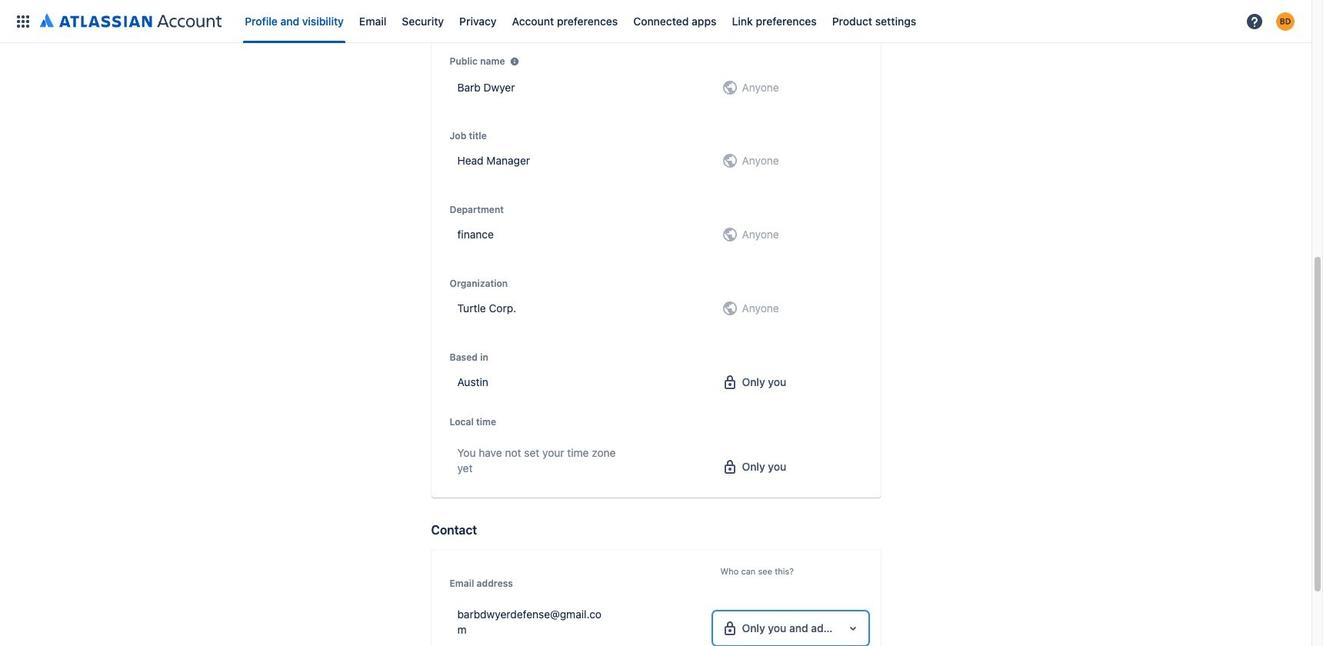 Task type: vqa. For each thing, say whether or not it's contained in the screenshot.
LIST
yes



Task type: locate. For each thing, give the bounding box(es) containing it.
banner
[[0, 0, 1311, 43]]

list
[[237, 0, 1241, 43], [1241, 9, 1302, 33]]

help image
[[1245, 12, 1264, 30]]

manage profile menu element
[[9, 0, 1241, 43]]

account image
[[1276, 12, 1295, 30]]



Task type: describe. For each thing, give the bounding box(es) containing it.
switch to... image
[[14, 12, 32, 30]]



